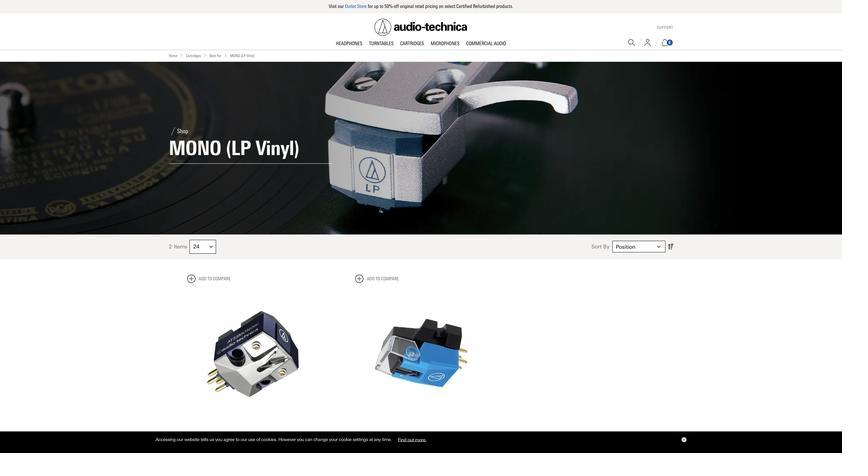 Task type: locate. For each thing, give the bounding box(es) containing it.
of
[[256, 437, 260, 442]]

cartridges left best
[[186, 53, 201, 58]]

audio
[[494, 40, 507, 46]]

vinyl)
[[247, 53, 255, 58], [256, 136, 300, 160]]

1 horizontal spatial add
[[367, 276, 375, 282]]

product up of
[[249, 430, 270, 436]]

1 horizontal spatial mono
[[230, 53, 240, 58]]

1 add to compare from the left
[[199, 276, 231, 282]]

cross image
[[683, 439, 686, 441]]

up
[[374, 3, 379, 9]]

items
[[174, 244, 187, 250]]

your
[[329, 437, 338, 442]]

home
[[169, 53, 177, 58]]

0 horizontal spatial view
[[236, 430, 248, 436]]

add
[[199, 276, 207, 282], [367, 276, 375, 282]]

us
[[210, 437, 214, 442]]

0 horizontal spatial our
[[177, 437, 183, 442]]

1 vertical spatial cartridges
[[186, 53, 201, 58]]

add for vm610mono image's add to compare button
[[367, 276, 375, 282]]

compare
[[213, 276, 231, 282], [382, 276, 399, 282]]

1 horizontal spatial breadcrumbs image
[[204, 54, 207, 57]]

at33mono image
[[187, 288, 319, 420]]

0 horizontal spatial add to compare button
[[187, 275, 231, 283]]

1 vertical spatial divider line image
[[169, 127, 177, 135]]

add to compare for vm610mono image's add to compare button
[[367, 276, 399, 282]]

you
[[215, 437, 223, 442], [297, 437, 304, 442]]

mono (lp vinyl) image
[[0, 62, 843, 234]]

breadcrumbs image right for
[[224, 54, 228, 57]]

2 horizontal spatial our
[[338, 3, 344, 9]]

1 horizontal spatial you
[[297, 437, 304, 442]]

2 breadcrumbs image from the left
[[204, 54, 207, 57]]

1 breadcrumbs image from the left
[[180, 54, 183, 57]]

view for at33mono image
[[236, 430, 248, 436]]

headphones
[[336, 40, 363, 46]]

cartridges for bottommost cartridges link
[[186, 53, 201, 58]]

0 vertical spatial cartridges link
[[397, 40, 428, 47]]

0 vertical spatial mono (lp vinyl)
[[230, 53, 255, 58]]

accessing
[[156, 437, 176, 442]]

product up more.
[[418, 430, 439, 436]]

0 vertical spatial (lp
[[241, 53, 246, 58]]

our
[[338, 3, 344, 9], [177, 437, 183, 442], [241, 437, 247, 442]]

0 horizontal spatial cartridges
[[186, 53, 201, 58]]

our left website
[[177, 437, 183, 442]]

product for vm610mono image view product link
[[418, 430, 439, 436]]

view product up more.
[[404, 430, 439, 436]]

visit our outlet store for up to 50%-off original retail pricing on select certified refurbished products.
[[329, 3, 514, 9]]

1 vertical spatial vinyl)
[[256, 136, 300, 160]]

2 compare from the left
[[382, 276, 399, 282]]

0 vertical spatial divider line image
[[638, 38, 642, 47]]

2 view product link from the left
[[391, 426, 452, 441]]

0 horizontal spatial you
[[215, 437, 223, 442]]

(lp
[[241, 53, 246, 58], [226, 136, 251, 160]]

our left use
[[241, 437, 247, 442]]

2 add to compare button from the left
[[356, 275, 399, 283]]

our for accessing
[[177, 437, 183, 442]]

1 add from the left
[[199, 276, 207, 282]]

0 vertical spatial mono
[[230, 53, 240, 58]]

home link
[[169, 53, 177, 59]]

0 horizontal spatial mono
[[169, 136, 221, 160]]

use
[[248, 437, 255, 442]]

2 add to compare from the left
[[367, 276, 399, 282]]

commercial
[[467, 40, 493, 46]]

0 horizontal spatial product
[[249, 430, 270, 436]]

1 horizontal spatial cartridges link
[[397, 40, 428, 47]]

best for
[[210, 53, 222, 58]]

0 horizontal spatial divider line image
[[169, 127, 177, 135]]

view
[[236, 430, 248, 436], [404, 430, 416, 436]]

to
[[380, 3, 384, 9], [208, 276, 212, 282], [376, 276, 380, 282], [236, 437, 240, 442]]

0 link
[[662, 39, 674, 46]]

add for add to compare button for at33mono image
[[199, 276, 207, 282]]

1 horizontal spatial view product link
[[391, 426, 452, 441]]

2 items
[[169, 244, 187, 250]]

breadcrumbs image right home
[[180, 54, 183, 57]]

view product up use
[[236, 430, 270, 436]]

2
[[169, 244, 172, 250]]

1 vertical spatial mono
[[169, 136, 221, 160]]

for
[[368, 3, 373, 9]]

breadcrumbs image for cartridges
[[180, 54, 183, 57]]

2 horizontal spatial breadcrumbs image
[[224, 54, 228, 57]]

cartridges down store logo
[[401, 40, 424, 46]]

view product link
[[222, 426, 284, 441], [391, 426, 452, 441]]

0 horizontal spatial cartridges link
[[186, 53, 201, 59]]

1 horizontal spatial view
[[404, 430, 416, 436]]

store
[[358, 3, 367, 9]]

find out more. link
[[393, 434, 432, 445]]

1 view from the left
[[236, 430, 248, 436]]

1 horizontal spatial compare
[[382, 276, 399, 282]]

divider line image
[[655, 38, 659, 47]]

product
[[249, 430, 270, 436], [418, 430, 439, 436]]

1 horizontal spatial product
[[418, 430, 439, 436]]

refurbished
[[474, 3, 496, 9]]

1 horizontal spatial add to compare button
[[356, 275, 399, 283]]

more.
[[415, 437, 427, 442]]

best for link
[[210, 53, 222, 59]]

shop
[[177, 128, 188, 135]]

our right visit
[[338, 3, 344, 9]]

0 horizontal spatial add to compare
[[199, 276, 231, 282]]

0 horizontal spatial add
[[199, 276, 207, 282]]

find
[[398, 437, 407, 442]]

you right us
[[215, 437, 223, 442]]

cartridges for top cartridges link
[[401, 40, 424, 46]]

mono down shop
[[169, 136, 221, 160]]

view product link for at33mono image
[[222, 426, 284, 441]]

cartridges link
[[397, 40, 428, 47], [186, 53, 201, 59]]

0 vertical spatial cartridges
[[401, 40, 424, 46]]

mono (lp vinyl)
[[230, 53, 255, 58], [169, 136, 300, 160]]

divider line image
[[638, 38, 642, 47], [169, 127, 177, 135]]

website
[[184, 437, 200, 442]]

1 view product from the left
[[236, 430, 270, 436]]

any
[[374, 437, 381, 442]]

0 horizontal spatial compare
[[213, 276, 231, 282]]

mono
[[230, 53, 240, 58], [169, 136, 221, 160]]

breadcrumbs image left best
[[204, 54, 207, 57]]

microphones link
[[428, 40, 463, 47]]

1 horizontal spatial divider line image
[[638, 38, 642, 47]]

retail
[[415, 3, 425, 9]]

agree
[[224, 437, 235, 442]]

best
[[210, 53, 216, 58]]

add to compare
[[199, 276, 231, 282], [367, 276, 399, 282]]

view product
[[236, 430, 270, 436], [404, 430, 439, 436]]

2 view from the left
[[404, 430, 416, 436]]

0 horizontal spatial view product link
[[222, 426, 284, 441]]

you left can
[[297, 437, 304, 442]]

1 compare from the left
[[213, 276, 231, 282]]

cartridges link down store logo
[[397, 40, 428, 47]]

0 horizontal spatial view product
[[236, 430, 270, 436]]

breadcrumbs image
[[180, 54, 183, 57], [204, 54, 207, 57], [224, 54, 228, 57]]

2 product from the left
[[418, 430, 439, 436]]

2 view product from the left
[[404, 430, 439, 436]]

1 horizontal spatial vinyl)
[[256, 136, 300, 160]]

1 product from the left
[[249, 430, 270, 436]]

visit
[[329, 3, 337, 9]]

by
[[604, 244, 610, 250]]

1 horizontal spatial cartridges
[[401, 40, 424, 46]]

1 horizontal spatial view product
[[404, 430, 439, 436]]

products.
[[497, 3, 514, 9]]

1 horizontal spatial add to compare
[[367, 276, 399, 282]]

add to compare button for vm610mono image
[[356, 275, 399, 283]]

cartridges
[[401, 40, 424, 46], [186, 53, 201, 58]]

tells
[[201, 437, 209, 442]]

cartridges link left best
[[186, 53, 201, 59]]

however
[[279, 437, 296, 442]]

support
[[658, 25, 674, 30]]

0 horizontal spatial breadcrumbs image
[[180, 54, 183, 57]]

2 add from the left
[[367, 276, 375, 282]]

0
[[669, 40, 671, 45]]

add to compare button
[[187, 275, 231, 283], [356, 275, 399, 283]]

mono right for
[[230, 53, 240, 58]]

1 vertical spatial cartridges link
[[186, 53, 201, 59]]

0 vertical spatial vinyl)
[[247, 53, 255, 58]]

1 add to compare button from the left
[[187, 275, 231, 283]]

1 view product link from the left
[[222, 426, 284, 441]]



Task type: describe. For each thing, give the bounding box(es) containing it.
certified
[[457, 3, 472, 9]]

commercial audio
[[467, 40, 507, 46]]

1 vertical spatial mono (lp vinyl)
[[169, 136, 300, 160]]

original
[[400, 3, 414, 9]]

0 horizontal spatial vinyl)
[[247, 53, 255, 58]]

at
[[369, 437, 373, 442]]

turntables
[[369, 40, 394, 46]]

support link
[[658, 25, 674, 30]]

store logo image
[[375, 19, 468, 36]]

view product link for vm610mono image
[[391, 426, 452, 441]]

turntables link
[[366, 40, 397, 47]]

time.
[[382, 437, 392, 442]]

out
[[408, 437, 414, 442]]

outlet store link
[[345, 3, 367, 9]]

basket image
[[662, 39, 669, 46]]

settings
[[353, 437, 368, 442]]

carrat down image
[[210, 245, 213, 248]]

view product for vm610mono image view product link
[[404, 430, 439, 436]]

magnifying glass image
[[628, 39, 636, 46]]

commercial audio link
[[463, 40, 510, 47]]

cookies.
[[261, 437, 277, 442]]

can
[[306, 437, 313, 442]]

accessing our website tells us you agree to our use of cookies. however you can change your cookie settings at any time.
[[156, 437, 393, 442]]

50%-
[[385, 3, 394, 9]]

find out more.
[[398, 437, 427, 442]]

3 breadcrumbs image from the left
[[224, 54, 228, 57]]

select
[[445, 3, 456, 9]]

vm610mono image
[[356, 288, 487, 420]]

add to compare for add to compare button for at33mono image
[[199, 276, 231, 282]]

2 you from the left
[[297, 437, 304, 442]]

add to compare button for at33mono image
[[187, 275, 231, 283]]

cookie
[[339, 437, 352, 442]]

compare for add to compare button for at33mono image
[[213, 276, 231, 282]]

sort
[[592, 244, 602, 250]]

sort by
[[592, 244, 610, 250]]

change
[[314, 437, 328, 442]]

view for vm610mono image
[[404, 430, 416, 436]]

set descending direction image
[[669, 243, 674, 251]]

1 you from the left
[[215, 437, 223, 442]]

off
[[394, 3, 399, 9]]

microphones
[[431, 40, 460, 46]]

1 vertical spatial (lp
[[226, 136, 251, 160]]

compare for vm610mono image's add to compare button
[[382, 276, 399, 282]]

1 horizontal spatial our
[[241, 437, 247, 442]]

outlet
[[345, 3, 356, 9]]

product for view product link associated with at33mono image
[[249, 430, 270, 436]]

for
[[217, 53, 222, 58]]

carrat down image
[[658, 245, 661, 248]]

our for visit
[[338, 3, 344, 9]]

view product for view product link associated with at33mono image
[[236, 430, 270, 436]]

headphones link
[[333, 40, 366, 47]]

pricing
[[426, 3, 438, 9]]

breadcrumbs image for best for
[[204, 54, 207, 57]]

on
[[439, 3, 444, 9]]



Task type: vqa. For each thing, say whether or not it's contained in the screenshot.
the time. at bottom
yes



